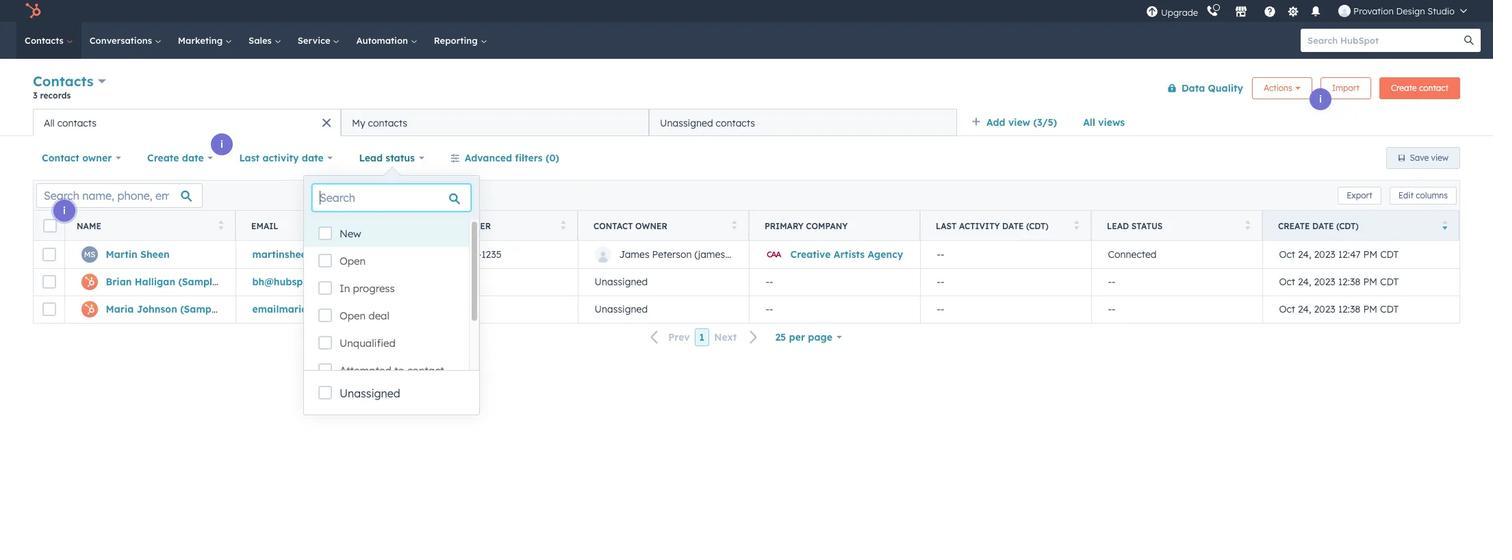 Task type: vqa. For each thing, say whether or not it's contained in the screenshot.
right the Create
yes



Task type: describe. For each thing, give the bounding box(es) containing it.
bh@hubspot.com button
[[236, 268, 407, 296]]

status
[[1132, 221, 1163, 231]]

descending sort. press to sort ascending. image
[[1443, 220, 1448, 230]]

contact owner button
[[33, 145, 130, 172]]

contacts link
[[16, 22, 81, 59]]

0 vertical spatial contacts
[[25, 35, 66, 46]]

last for last activity date (cdt)
[[936, 221, 957, 231]]

marketing link
[[170, 22, 240, 59]]

pagination navigation
[[643, 329, 767, 347]]

25
[[776, 332, 787, 344]]

lead for lead status
[[359, 152, 383, 164]]

maria johnson (sample contact) link
[[106, 304, 264, 316]]

company
[[806, 221, 848, 231]]

brian
[[106, 276, 132, 288]]

primary
[[765, 221, 804, 231]]

save
[[1411, 153, 1430, 163]]

emailmaria@hubspot.com
[[252, 304, 379, 316]]

settings link
[[1285, 4, 1302, 18]]

my
[[352, 117, 366, 129]]

add view (3/5) button
[[963, 109, 1075, 136]]

0 horizontal spatial i button
[[53, 200, 75, 222]]

service link
[[290, 22, 348, 59]]

1 (cdt) from the left
[[1027, 221, 1049, 231]]

page
[[808, 332, 833, 344]]

maria
[[106, 304, 134, 316]]

marketing
[[178, 35, 225, 46]]

new
[[340, 227, 361, 240]]

Search HubSpot search field
[[1301, 29, 1469, 52]]

james peterson image
[[1339, 5, 1351, 17]]

agency
[[868, 248, 904, 261]]

provation design studio button
[[1331, 0, 1476, 22]]

actions
[[1264, 83, 1293, 93]]

open for open
[[340, 255, 366, 268]]

unassigned button for emailmaria@hubspot.com
[[578, 296, 749, 323]]

marketplaces button
[[1227, 0, 1256, 22]]

all for all views
[[1084, 116, 1096, 129]]

press to sort. element for lead status
[[1246, 220, 1251, 232]]

connected
[[1109, 248, 1157, 261]]

2 date from the left
[[302, 152, 324, 164]]

unassigned contacts button
[[649, 109, 958, 136]]

unassigned inside button
[[660, 117, 713, 129]]

create date button
[[138, 145, 222, 172]]

provation design studio
[[1354, 5, 1456, 16]]

24, for bh@hubspot.com
[[1299, 276, 1312, 288]]

sales
[[249, 35, 274, 46]]

records
[[40, 90, 71, 101]]

data quality button
[[1159, 74, 1245, 102]]

oct 24, 2023 12:38 pm cdt for emailmaria@hubspot.com
[[1280, 304, 1399, 316]]

create date (cdt)
[[1279, 221, 1359, 231]]

i for i button to the middle
[[221, 138, 223, 151]]

advanced filters (0)
[[465, 152, 560, 164]]

martinsheen@gmail.com button
[[236, 241, 407, 268]]

all contacts button
[[33, 109, 341, 136]]

12:38 for emailmaria@hubspot.com
[[1339, 304, 1361, 316]]

conversations link
[[81, 22, 170, 59]]

creative
[[791, 248, 831, 261]]

in progress
[[340, 282, 395, 295]]

list box containing new
[[304, 220, 479, 384]]

unassigned button for bh@hubspot.com
[[578, 268, 749, 296]]

press to sort. image for contact owner
[[732, 220, 737, 230]]

(0)
[[546, 152, 560, 164]]

martin
[[106, 248, 138, 261]]

in
[[340, 282, 350, 295]]

2023 for bh@hubspot.com
[[1315, 276, 1336, 288]]

2 date from the left
[[1313, 221, 1335, 231]]

25 per page button
[[767, 324, 851, 351]]

connected button
[[1092, 241, 1263, 268]]

automation
[[356, 35, 411, 46]]

next button
[[710, 329, 767, 347]]

actions button
[[1253, 77, 1313, 99]]

create date
[[147, 152, 204, 164]]

contacts button
[[33, 71, 106, 91]]

oct 24, 2023 12:47 pm cdt
[[1280, 248, 1399, 261]]

all for all contacts
[[44, 117, 55, 129]]

1 vertical spatial contact
[[407, 364, 444, 377]]

12:47
[[1339, 248, 1361, 261]]

24, for martinsheen@gmail.com
[[1299, 248, 1312, 261]]

edit
[[1399, 190, 1414, 200]]

contacts banner
[[33, 70, 1461, 109]]

1 press to sort. element from the left
[[218, 220, 223, 232]]

advanced
[[465, 152, 512, 164]]

last for last activity date
[[239, 152, 260, 164]]

pm for bh@hubspot.com
[[1364, 276, 1378, 288]]

to
[[394, 364, 404, 377]]

3
[[33, 90, 38, 101]]

studio
[[1428, 5, 1456, 16]]

press to sort. image for lead status
[[1246, 220, 1251, 230]]

contacts inside popup button
[[33, 73, 94, 90]]

lead status
[[359, 152, 415, 164]]

i for the leftmost i button
[[63, 205, 66, 217]]

help image
[[1264, 6, 1277, 18]]

per
[[789, 332, 806, 344]]

1235
[[482, 248, 502, 261]]

import button
[[1321, 77, 1372, 99]]

brian halligan (sample contact) link
[[106, 276, 262, 288]]

press to sort. image for email
[[389, 220, 395, 230]]

unqualified
[[340, 337, 396, 350]]

contact) for bh@hubspot.com
[[221, 276, 262, 288]]

2023 for martinsheen@gmail.com
[[1315, 248, 1336, 261]]

provation
[[1354, 5, 1394, 16]]

2 (cdt) from the left
[[1337, 221, 1359, 231]]

creative artists agency link
[[791, 248, 904, 261]]

open deal
[[340, 310, 390, 323]]

phone number
[[423, 221, 491, 231]]

0 vertical spatial i button
[[1310, 88, 1332, 110]]

Search name, phone, email addresses, or company search field
[[36, 183, 203, 208]]

search image
[[1465, 36, 1475, 45]]

upgrade image
[[1147, 6, 1159, 18]]

contact) for emailmaria@hubspot.com
[[223, 304, 264, 316]]

3 records
[[33, 90, 71, 101]]

1 horizontal spatial i button
[[211, 134, 233, 155]]

prev button
[[643, 329, 695, 347]]

last activity date (cdt)
[[936, 221, 1049, 231]]

pm for emailmaria@hubspot.com
[[1364, 304, 1378, 316]]

filters
[[515, 152, 543, 164]]

reporting
[[434, 35, 480, 46]]

name
[[77, 221, 101, 231]]

1 vertical spatial contact
[[594, 221, 633, 231]]

creative artists agency
[[791, 248, 904, 261]]

my contacts button
[[341, 109, 649, 136]]

design
[[1397, 5, 1426, 16]]

1 date from the left
[[1003, 221, 1024, 231]]



Task type: locate. For each thing, give the bounding box(es) containing it.
0 vertical spatial cdt
[[1381, 248, 1399, 261]]

date right 'activity'
[[302, 152, 324, 164]]

+1 (223) 555-1235 button
[[407, 241, 578, 268]]

0 vertical spatial open
[[340, 255, 366, 268]]

marketplaces image
[[1236, 6, 1248, 18]]

(3/5)
[[1034, 116, 1058, 129]]

0 vertical spatial i
[[1320, 93, 1323, 105]]

conversations
[[90, 35, 155, 46]]

number
[[455, 221, 491, 231]]

i for the top i button
[[1320, 93, 1323, 105]]

2 contacts from the left
[[368, 117, 407, 129]]

lead status button
[[350, 145, 433, 172]]

view inside button
[[1432, 153, 1449, 163]]

2 vertical spatial create
[[1279, 221, 1311, 231]]

2 press to sort. image from the left
[[389, 220, 395, 230]]

1 vertical spatial view
[[1432, 153, 1449, 163]]

0 horizontal spatial date
[[182, 152, 204, 164]]

contact inside "create contact" button
[[1420, 83, 1449, 93]]

contacts right my
[[368, 117, 407, 129]]

quality
[[1209, 82, 1244, 94]]

edit columns button
[[1390, 187, 1458, 204]]

view inside popup button
[[1009, 116, 1031, 129]]

maria johnson (sample contact)
[[106, 304, 264, 316]]

i button left name
[[53, 200, 75, 222]]

press to sort. element for contact owner
[[732, 220, 737, 232]]

contacts inside button
[[368, 117, 407, 129]]

3 press to sort. element from the left
[[561, 220, 566, 232]]

contacts inside button
[[57, 117, 97, 129]]

2 press to sort. image from the left
[[1246, 220, 1251, 230]]

johnson
[[137, 304, 177, 316]]

0 vertical spatial 2023
[[1315, 248, 1336, 261]]

contacts down records on the top left of the page
[[57, 117, 97, 129]]

contact inside popup button
[[42, 152, 79, 164]]

1 date from the left
[[182, 152, 204, 164]]

12:38 for bh@hubspot.com
[[1339, 276, 1361, 288]]

1 vertical spatial open
[[340, 310, 366, 323]]

edit columns
[[1399, 190, 1449, 200]]

0 vertical spatial owner
[[82, 152, 112, 164]]

last activity date
[[239, 152, 324, 164]]

0 horizontal spatial contacts
[[57, 117, 97, 129]]

3 contacts from the left
[[716, 117, 755, 129]]

0 horizontal spatial date
[[1003, 221, 1024, 231]]

service
[[298, 35, 333, 46]]

view for save
[[1432, 153, 1449, 163]]

martinsheen@gmail.com link
[[252, 248, 372, 261]]

1 horizontal spatial press to sort. image
[[1246, 220, 1251, 230]]

2 cdt from the top
[[1381, 276, 1399, 288]]

3 2023 from the top
[[1315, 304, 1336, 316]]

0 horizontal spatial lead
[[359, 152, 383, 164]]

1 oct 24, 2023 12:38 pm cdt from the top
[[1280, 276, 1399, 288]]

1 -- button from the top
[[1092, 268, 1263, 296]]

1 vertical spatial 12:38
[[1339, 304, 1361, 316]]

date up oct 24, 2023 12:47 pm cdt
[[1313, 221, 1335, 231]]

martin sheen link
[[106, 248, 170, 261]]

i down contact owner popup button
[[63, 205, 66, 217]]

cdt for martinsheen@gmail.com
[[1381, 248, 1399, 261]]

unassigned button
[[578, 268, 749, 296], [578, 296, 749, 323]]

1 contacts from the left
[[57, 117, 97, 129]]

1 12:38 from the top
[[1339, 276, 1361, 288]]

menu containing provation design studio
[[1145, 0, 1477, 22]]

contact) down the "email"
[[221, 276, 262, 288]]

date
[[1003, 221, 1024, 231], [1313, 221, 1335, 231]]

oct 24, 2023 12:38 pm cdt
[[1280, 276, 1399, 288], [1280, 304, 1399, 316]]

columns
[[1417, 190, 1449, 200]]

2 oct from the top
[[1280, 276, 1296, 288]]

(223)
[[436, 248, 459, 261]]

24, for emailmaria@hubspot.com
[[1299, 304, 1312, 316]]

brian halligan (sample contact)
[[106, 276, 262, 288]]

0 vertical spatial lead
[[359, 152, 383, 164]]

create for create date (cdt)
[[1279, 221, 1311, 231]]

halligan
[[135, 276, 175, 288]]

1 pm from the top
[[1364, 248, 1378, 261]]

0 horizontal spatial contact
[[407, 364, 444, 377]]

last inside popup button
[[239, 152, 260, 164]]

oct for martinsheen@gmail.com
[[1280, 248, 1296, 261]]

1 vertical spatial (sample
[[180, 304, 220, 316]]

2 vertical spatial 2023
[[1315, 304, 1336, 316]]

press to sort. element for last activity date (cdt)
[[1074, 220, 1079, 232]]

martinsheen@gmail.com
[[252, 248, 372, 261]]

sales link
[[240, 22, 290, 59]]

1 vertical spatial contact)
[[223, 304, 264, 316]]

martin sheen
[[106, 248, 170, 261]]

0 horizontal spatial create
[[147, 152, 179, 164]]

1 vertical spatial i button
[[211, 134, 233, 155]]

0 horizontal spatial view
[[1009, 116, 1031, 129]]

0 horizontal spatial contact
[[42, 152, 79, 164]]

1 horizontal spatial lead
[[1108, 221, 1130, 231]]

i button right create date
[[211, 134, 233, 155]]

i button
[[1310, 88, 1332, 110], [211, 134, 233, 155], [53, 200, 75, 222]]

hubspot image
[[25, 3, 41, 19]]

all left views
[[1084, 116, 1096, 129]]

contacts
[[57, 117, 97, 129], [368, 117, 407, 129], [716, 117, 755, 129]]

1 vertical spatial oct 24, 2023 12:38 pm cdt
[[1280, 304, 1399, 316]]

data quality
[[1182, 82, 1244, 94]]

sheen
[[140, 248, 170, 261]]

calling icon button
[[1201, 2, 1225, 20]]

5 press to sort. element from the left
[[1074, 220, 1079, 232]]

emailmaria@hubspot.com link
[[252, 304, 379, 316]]

contact) down bh@hubspot.com
[[223, 304, 264, 316]]

+1 (223) 555-1235
[[424, 248, 502, 261]]

-- button for bh@hubspot.com
[[1092, 268, 1263, 296]]

1 vertical spatial oct
[[1280, 276, 1296, 288]]

0 vertical spatial oct 24, 2023 12:38 pm cdt
[[1280, 276, 1399, 288]]

Search search field
[[312, 184, 471, 212]]

owner inside popup button
[[82, 152, 112, 164]]

lead status
[[1108, 221, 1163, 231]]

notifications button
[[1305, 0, 1328, 22]]

0 vertical spatial contact)
[[221, 276, 262, 288]]

all contacts
[[44, 117, 97, 129]]

all down 3 records
[[44, 117, 55, 129]]

0 vertical spatial 24,
[[1299, 248, 1312, 261]]

open for open deal
[[340, 310, 366, 323]]

bh@hubspot.com link
[[252, 276, 336, 288]]

1 horizontal spatial contact owner
[[594, 221, 668, 231]]

calling icon image
[[1207, 5, 1219, 18]]

1 24, from the top
[[1299, 248, 1312, 261]]

owner
[[82, 152, 112, 164], [636, 221, 668, 231]]

contacts for unassigned contacts
[[716, 117, 755, 129]]

views
[[1099, 116, 1125, 129]]

create down the search hubspot search box
[[1392, 83, 1418, 93]]

status
[[386, 152, 415, 164]]

1 vertical spatial lead
[[1108, 221, 1130, 231]]

0 horizontal spatial (cdt)
[[1027, 221, 1049, 231]]

contacts for all contacts
[[57, 117, 97, 129]]

contact owner inside popup button
[[42, 152, 112, 164]]

primary company column header
[[749, 211, 921, 241]]

2 12:38 from the top
[[1339, 304, 1361, 316]]

1 horizontal spatial create
[[1279, 221, 1311, 231]]

menu
[[1145, 0, 1477, 22]]

contacts up records on the top left of the page
[[33, 73, 94, 90]]

1 oct from the top
[[1280, 248, 1296, 261]]

(sample down brian halligan (sample contact) at the left of page
[[180, 304, 220, 316]]

contacts down hubspot link
[[25, 35, 66, 46]]

1 horizontal spatial owner
[[636, 221, 668, 231]]

-- button for emailmaria@hubspot.com
[[1092, 296, 1263, 323]]

2 horizontal spatial contacts
[[716, 117, 755, 129]]

1 open from the top
[[340, 255, 366, 268]]

date right activity
[[1003, 221, 1024, 231]]

1 horizontal spatial contact
[[594, 221, 633, 231]]

1 vertical spatial contact owner
[[594, 221, 668, 231]]

contact)
[[221, 276, 262, 288], [223, 304, 264, 316]]

1 horizontal spatial contact
[[1420, 83, 1449, 93]]

1 vertical spatial 24,
[[1299, 276, 1312, 288]]

0 vertical spatial pm
[[1364, 248, 1378, 261]]

create for create contact
[[1392, 83, 1418, 93]]

contacts down "contacts" banner
[[716, 117, 755, 129]]

contact owner
[[42, 152, 112, 164], [594, 221, 668, 231]]

i right the actions 'popup button'
[[1320, 93, 1323, 105]]

0 vertical spatial last
[[239, 152, 260, 164]]

primary company
[[765, 221, 848, 231]]

(cdt)
[[1027, 221, 1049, 231], [1337, 221, 1359, 231]]

unassigned contacts
[[660, 117, 755, 129]]

contacts inside button
[[716, 117, 755, 129]]

oct
[[1280, 248, 1296, 261], [1280, 276, 1296, 288], [1280, 304, 1296, 316]]

2 horizontal spatial i button
[[1310, 88, 1332, 110]]

1 horizontal spatial contacts
[[368, 117, 407, 129]]

artists
[[834, 248, 865, 261]]

0 horizontal spatial owner
[[82, 152, 112, 164]]

4 press to sort. image from the left
[[732, 220, 737, 230]]

press to sort. element for email
[[389, 220, 395, 232]]

create for create date
[[147, 152, 179, 164]]

contacts
[[25, 35, 66, 46], [33, 73, 94, 90]]

4 press to sort. element from the left
[[732, 220, 737, 232]]

1 vertical spatial pm
[[1364, 276, 1378, 288]]

2 unassigned button from the top
[[578, 296, 749, 323]]

create up oct 24, 2023 12:47 pm cdt
[[1279, 221, 1311, 231]]

2 horizontal spatial create
[[1392, 83, 1418, 93]]

1 unassigned button from the top
[[578, 268, 749, 296]]

0 vertical spatial contact
[[1420, 83, 1449, 93]]

last left activity
[[936, 221, 957, 231]]

2 open from the top
[[340, 310, 366, 323]]

create inside button
[[1392, 83, 1418, 93]]

phone
[[423, 221, 452, 231]]

0 vertical spatial (sample
[[178, 276, 218, 288]]

2 2023 from the top
[[1315, 276, 1336, 288]]

0 vertical spatial view
[[1009, 116, 1031, 129]]

oct for bh@hubspot.com
[[1280, 276, 1296, 288]]

1 vertical spatial create
[[147, 152, 179, 164]]

1 press to sort. image from the left
[[218, 220, 223, 230]]

-- button
[[1092, 268, 1263, 296], [1092, 296, 1263, 323]]

(sample up "maria johnson (sample contact)"
[[178, 276, 218, 288]]

unassigned
[[660, 117, 713, 129], [595, 276, 648, 288], [595, 304, 648, 316], [340, 387, 401, 401]]

date
[[182, 152, 204, 164], [302, 152, 324, 164]]

2 -- button from the top
[[1092, 296, 1263, 323]]

0 vertical spatial contact
[[42, 152, 79, 164]]

notifications image
[[1310, 6, 1323, 18]]

3 press to sort. image from the left
[[561, 220, 566, 230]]

help button
[[1259, 0, 1282, 22]]

1 horizontal spatial view
[[1432, 153, 1449, 163]]

2023
[[1315, 248, 1336, 261], [1315, 276, 1336, 288], [1315, 304, 1336, 316]]

(cdt) up 12:47
[[1337, 221, 1359, 231]]

export button
[[1338, 187, 1382, 204]]

0 horizontal spatial contact owner
[[42, 152, 112, 164]]

create down all contacts button in the top of the page
[[147, 152, 179, 164]]

settings image
[[1287, 6, 1300, 18]]

pm
[[1364, 248, 1378, 261], [1364, 276, 1378, 288], [1364, 304, 1378, 316]]

pm for martinsheen@gmail.com
[[1364, 248, 1378, 261]]

1 horizontal spatial i
[[221, 138, 223, 151]]

1 vertical spatial owner
[[636, 221, 668, 231]]

progress
[[353, 282, 395, 295]]

1 horizontal spatial all
[[1084, 116, 1096, 129]]

automation link
[[348, 22, 426, 59]]

list box
[[304, 220, 479, 384]]

3 24, from the top
[[1299, 304, 1312, 316]]

export
[[1347, 190, 1373, 200]]

+1
[[424, 248, 434, 261]]

all views
[[1084, 116, 1125, 129]]

attempted
[[340, 364, 392, 377]]

1 horizontal spatial date
[[1313, 221, 1335, 231]]

cdt for bh@hubspot.com
[[1381, 276, 1399, 288]]

1 cdt from the top
[[1381, 248, 1399, 261]]

2 press to sort. element from the left
[[389, 220, 395, 232]]

open left 'deal'
[[340, 310, 366, 323]]

press to sort. image for phone number
[[561, 220, 566, 230]]

1 vertical spatial i
[[221, 138, 223, 151]]

descending sort. press to sort ascending. element
[[1443, 220, 1448, 232]]

2 vertical spatial cdt
[[1381, 304, 1399, 316]]

view right "add"
[[1009, 116, 1031, 129]]

2 24, from the top
[[1299, 276, 1312, 288]]

all inside button
[[44, 117, 55, 129]]

cdt
[[1381, 248, 1399, 261], [1381, 276, 1399, 288], [1381, 304, 1399, 316]]

cdt for emailmaria@hubspot.com
[[1381, 304, 1399, 316]]

view right save
[[1432, 153, 1449, 163]]

2 all from the left
[[44, 117, 55, 129]]

oct 24, 2023 12:38 pm cdt for bh@hubspot.com
[[1280, 276, 1399, 288]]

reporting link
[[426, 22, 496, 59]]

1 2023 from the top
[[1315, 248, 1336, 261]]

2 horizontal spatial i
[[1320, 93, 1323, 105]]

0 vertical spatial create
[[1392, 83, 1418, 93]]

2 vertical spatial pm
[[1364, 304, 1378, 316]]

1 vertical spatial contacts
[[33, 73, 94, 90]]

-- button down connected
[[1092, 268, 1263, 296]]

contact right to
[[407, 364, 444, 377]]

1 vertical spatial cdt
[[1381, 276, 1399, 288]]

3 pm from the top
[[1364, 304, 1378, 316]]

lead for lead status
[[1108, 221, 1130, 231]]

date down all contacts button in the top of the page
[[182, 152, 204, 164]]

press to sort. element
[[218, 220, 223, 232], [389, 220, 395, 232], [561, 220, 566, 232], [732, 220, 737, 232], [1074, 220, 1079, 232], [1246, 220, 1251, 232]]

contacts for my contacts
[[368, 117, 407, 129]]

oct for emailmaria@hubspot.com
[[1280, 304, 1296, 316]]

last left 'activity'
[[239, 152, 260, 164]]

0 vertical spatial oct
[[1280, 248, 1296, 261]]

press to sort. image for last activity date (cdt)
[[1074, 220, 1079, 230]]

add
[[987, 116, 1006, 129]]

(sample for halligan
[[178, 276, 218, 288]]

2 pm from the top
[[1364, 276, 1378, 288]]

create inside popup button
[[147, 152, 179, 164]]

1 vertical spatial last
[[936, 221, 957, 231]]

bh@hubspot.com
[[252, 276, 336, 288]]

2023 for emailmaria@hubspot.com
[[1315, 304, 1336, 316]]

1 all from the left
[[1084, 116, 1096, 129]]

(sample for johnson
[[180, 304, 220, 316]]

1 horizontal spatial date
[[302, 152, 324, 164]]

press to sort. image
[[218, 220, 223, 230], [389, 220, 395, 230], [561, 220, 566, 230], [732, 220, 737, 230]]

add view (3/5)
[[987, 116, 1058, 129]]

open down new
[[340, 255, 366, 268]]

lead inside dropdown button
[[359, 152, 383, 164]]

i down all contacts button in the top of the page
[[221, 138, 223, 151]]

3 oct from the top
[[1280, 304, 1296, 316]]

2 vertical spatial 24,
[[1299, 304, 1312, 316]]

contact
[[42, 152, 79, 164], [594, 221, 633, 231]]

(cdt) right activity
[[1027, 221, 1049, 231]]

3 cdt from the top
[[1381, 304, 1399, 316]]

0 horizontal spatial press to sort. image
[[1074, 220, 1079, 230]]

next
[[715, 332, 737, 344]]

0 vertical spatial 12:38
[[1339, 276, 1361, 288]]

2 oct 24, 2023 12:38 pm cdt from the top
[[1280, 304, 1399, 316]]

6 press to sort. element from the left
[[1246, 220, 1251, 232]]

0 horizontal spatial last
[[239, 152, 260, 164]]

email
[[251, 221, 278, 231]]

1 horizontal spatial (cdt)
[[1337, 221, 1359, 231]]

i button left import
[[1310, 88, 1332, 110]]

1 vertical spatial 2023
[[1315, 276, 1336, 288]]

2 vertical spatial i
[[63, 205, 66, 217]]

attempted to contact
[[340, 364, 444, 377]]

view for add
[[1009, 116, 1031, 129]]

2 vertical spatial i button
[[53, 200, 75, 222]]

press to sort. image
[[1074, 220, 1079, 230], [1246, 220, 1251, 230]]

press to sort. element for phone number
[[561, 220, 566, 232]]

activity
[[960, 221, 1000, 231]]

search button
[[1458, 29, 1482, 52]]

1 press to sort. image from the left
[[1074, 220, 1079, 230]]

prev
[[669, 332, 690, 344]]

2 vertical spatial oct
[[1280, 304, 1296, 316]]

1 horizontal spatial last
[[936, 221, 957, 231]]

0 vertical spatial contact owner
[[42, 152, 112, 164]]

0 horizontal spatial i
[[63, 205, 66, 217]]

0 horizontal spatial all
[[44, 117, 55, 129]]

555-
[[462, 248, 482, 261]]

-- button down connected button at the right
[[1092, 296, 1263, 323]]

contact down the search hubspot search box
[[1420, 83, 1449, 93]]



